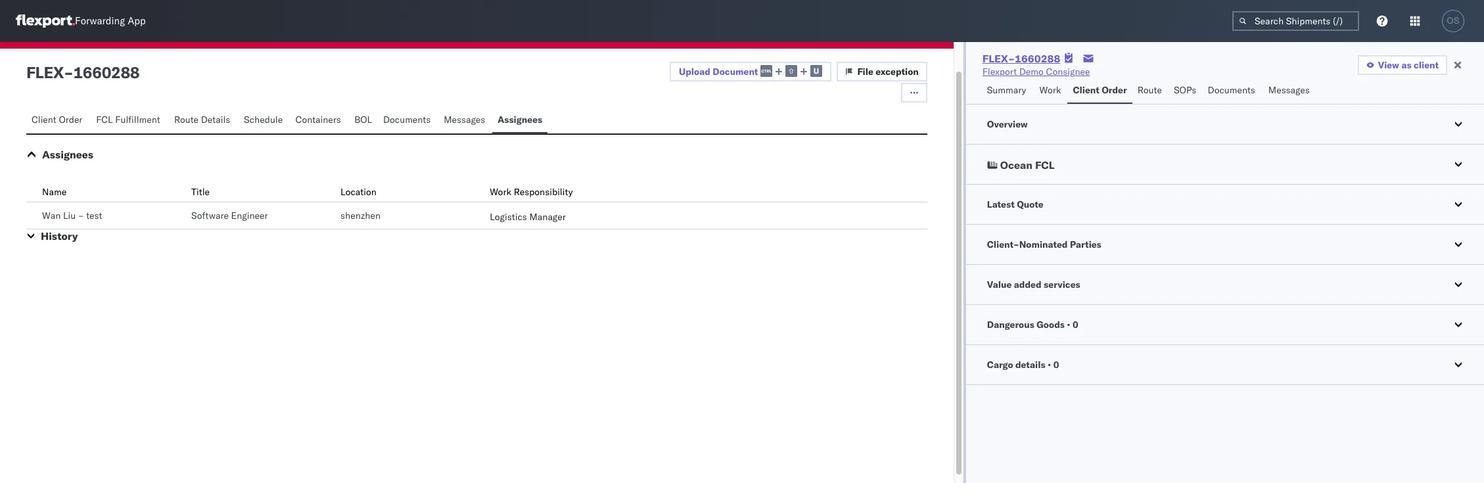 Task type: describe. For each thing, give the bounding box(es) containing it.
schedule button
[[239, 108, 290, 133]]

shenzhen
[[341, 210, 381, 222]]

value added services
[[987, 279, 1081, 291]]

route for route
[[1138, 84, 1162, 96]]

1 horizontal spatial fcl
[[1035, 158, 1055, 172]]

client-nominated parties button
[[966, 225, 1484, 264]]

forwarding app
[[75, 15, 146, 27]]

cargo
[[987, 359, 1013, 371]]

1 horizontal spatial 1660288
[[1015, 52, 1061, 65]]

route button
[[1132, 78, 1169, 104]]

file
[[857, 66, 874, 78]]

exception
[[876, 66, 919, 78]]

flex - 1660288
[[26, 62, 140, 82]]

flex-
[[983, 52, 1015, 65]]

latest
[[987, 199, 1015, 210]]

0 vertical spatial messages button
[[1263, 78, 1317, 104]]

view as client
[[1378, 59, 1439, 71]]

file exception
[[857, 66, 919, 78]]

0 vertical spatial documents button
[[1203, 78, 1263, 104]]

dangerous
[[987, 319, 1035, 331]]

upload document
[[679, 65, 758, 77]]

work responsibility
[[490, 186, 573, 198]]

document
[[713, 65, 758, 77]]

flex-1660288 link
[[983, 52, 1061, 65]]

0 horizontal spatial assignees button
[[42, 148, 93, 161]]

software
[[191, 210, 229, 222]]

logistics
[[490, 211, 527, 223]]

engineer
[[231, 210, 268, 222]]

name
[[42, 186, 66, 198]]

responsibility
[[514, 186, 573, 198]]

summary
[[987, 84, 1026, 96]]

goods
[[1037, 319, 1065, 331]]

flexport
[[983, 66, 1017, 78]]

documents for the leftmost documents button
[[383, 114, 431, 126]]

os
[[1447, 16, 1460, 26]]

ocean
[[1000, 158, 1033, 172]]

0 for dangerous goods • 0
[[1073, 319, 1079, 331]]

route for route details
[[174, 114, 199, 126]]

1 horizontal spatial client order
[[1073, 84, 1127, 96]]

flexport. image
[[16, 14, 75, 28]]

bol button
[[349, 108, 378, 133]]

fcl fulfillment button
[[91, 108, 169, 133]]

work for work
[[1040, 84, 1061, 96]]

flex
[[26, 62, 64, 82]]

latest quote button
[[966, 185, 1484, 224]]

test
[[86, 210, 102, 222]]

forwarding
[[75, 15, 125, 27]]

0 horizontal spatial 1660288
[[73, 62, 140, 82]]

value
[[987, 279, 1012, 291]]

bol
[[354, 114, 372, 126]]

containers
[[295, 114, 341, 126]]

0 vertical spatial -
[[64, 62, 73, 82]]

cargo details • 0
[[987, 359, 1059, 371]]

schedule
[[244, 114, 283, 126]]

software engineer
[[191, 210, 268, 222]]

• for goods
[[1067, 319, 1071, 331]]



Task type: vqa. For each thing, say whether or not it's contained in the screenshot.
SMB
no



Task type: locate. For each thing, give the bounding box(es) containing it.
upload document button
[[670, 62, 832, 82]]

0 vertical spatial work
[[1040, 84, 1061, 96]]

messages button
[[1263, 78, 1317, 104], [439, 108, 492, 133]]

client for the topmost client order button
[[1073, 84, 1100, 96]]

0 horizontal spatial messages button
[[439, 108, 492, 133]]

1 vertical spatial assignees button
[[42, 148, 93, 161]]

1 horizontal spatial •
[[1067, 319, 1071, 331]]

history
[[41, 229, 78, 243]]

Search Shipments (/) text field
[[1233, 11, 1359, 31]]

1 vertical spatial client
[[32, 114, 56, 126]]

consignee
[[1046, 66, 1090, 78]]

- right liu
[[78, 210, 84, 222]]

client down consignee on the right of the page
[[1073, 84, 1100, 96]]

assignees
[[498, 114, 542, 126], [42, 148, 93, 161]]

route details button
[[169, 108, 239, 133]]

work inside button
[[1040, 84, 1061, 96]]

1 vertical spatial •
[[1048, 359, 1051, 371]]

0 horizontal spatial client
[[32, 114, 56, 126]]

details
[[1016, 359, 1046, 371]]

messages
[[1269, 84, 1310, 96], [444, 114, 485, 126]]

0 horizontal spatial assignees
[[42, 148, 93, 161]]

1 horizontal spatial assignees button
[[492, 108, 548, 133]]

1 horizontal spatial documents button
[[1203, 78, 1263, 104]]

manager
[[529, 211, 566, 223]]

client-nominated parties
[[987, 239, 1102, 250]]

view
[[1378, 59, 1400, 71]]

0 right goods
[[1073, 319, 1079, 331]]

0 right details
[[1054, 359, 1059, 371]]

forwarding app link
[[16, 14, 146, 28]]

0 vertical spatial client order
[[1073, 84, 1127, 96]]

work button
[[1034, 78, 1068, 104]]

•
[[1067, 319, 1071, 331], [1048, 359, 1051, 371]]

0 horizontal spatial documents
[[383, 114, 431, 126]]

1 horizontal spatial order
[[1102, 84, 1127, 96]]

documents button right bol
[[378, 108, 439, 133]]

documents button up overview button
[[1203, 78, 1263, 104]]

client for bottommost client order button
[[32, 114, 56, 126]]

client order button down consignee on the right of the page
[[1068, 78, 1132, 104]]

client down flex
[[32, 114, 56, 126]]

1 vertical spatial client order button
[[26, 108, 91, 133]]

quote
[[1017, 199, 1044, 210]]

title
[[191, 186, 210, 198]]

0 vertical spatial assignees button
[[492, 108, 548, 133]]

sops
[[1174, 84, 1197, 96]]

client-
[[987, 239, 1019, 250]]

1 vertical spatial messages button
[[439, 108, 492, 133]]

1 vertical spatial route
[[174, 114, 199, 126]]

value added services button
[[966, 265, 1484, 304]]

client
[[1414, 59, 1439, 71]]

0 horizontal spatial client order button
[[26, 108, 91, 133]]

order left route button
[[1102, 84, 1127, 96]]

0 horizontal spatial 0
[[1054, 359, 1059, 371]]

0 vertical spatial fcl
[[96, 114, 113, 126]]

0 vertical spatial order
[[1102, 84, 1127, 96]]

0 vertical spatial messages
[[1269, 84, 1310, 96]]

details
[[201, 114, 230, 126]]

0 vertical spatial documents
[[1208, 84, 1255, 96]]

1 horizontal spatial client
[[1073, 84, 1100, 96]]

1 horizontal spatial route
[[1138, 84, 1162, 96]]

route
[[1138, 84, 1162, 96], [174, 114, 199, 126]]

route details
[[174, 114, 230, 126]]

location
[[341, 186, 377, 198]]

documents up overview button
[[1208, 84, 1255, 96]]

sops button
[[1169, 78, 1203, 104]]

ocean fcl
[[1000, 158, 1055, 172]]

1660288
[[1015, 52, 1061, 65], [73, 62, 140, 82]]

flexport demo consignee
[[983, 66, 1090, 78]]

fulfillment
[[115, 114, 160, 126]]

1 vertical spatial assignees
[[42, 148, 93, 161]]

1 vertical spatial documents
[[383, 114, 431, 126]]

upload
[[679, 65, 710, 77]]

order down flex - 1660288
[[59, 114, 82, 126]]

1 horizontal spatial assignees
[[498, 114, 542, 126]]

1 horizontal spatial client order button
[[1068, 78, 1132, 104]]

fcl right ocean
[[1035, 158, 1055, 172]]

0 vertical spatial •
[[1067, 319, 1071, 331]]

view as client button
[[1358, 55, 1448, 75]]

0 vertical spatial assignees
[[498, 114, 542, 126]]

summary button
[[982, 78, 1034, 104]]

• for details
[[1048, 359, 1051, 371]]

fcl left fulfillment
[[96, 114, 113, 126]]

-
[[64, 62, 73, 82], [78, 210, 84, 222]]

flex-1660288
[[983, 52, 1061, 65]]

demo
[[1019, 66, 1044, 78]]

1 horizontal spatial documents
[[1208, 84, 1255, 96]]

0
[[1073, 319, 1079, 331], [1054, 359, 1059, 371]]

0 horizontal spatial order
[[59, 114, 82, 126]]

1 vertical spatial client order
[[32, 114, 82, 126]]

client
[[1073, 84, 1100, 96], [32, 114, 56, 126]]

overview button
[[966, 105, 1484, 144]]

client order button
[[1068, 78, 1132, 104], [26, 108, 91, 133]]

client order down consignee on the right of the page
[[1073, 84, 1127, 96]]

1 vertical spatial order
[[59, 114, 82, 126]]

0 horizontal spatial documents button
[[378, 108, 439, 133]]

documents
[[1208, 84, 1255, 96], [383, 114, 431, 126]]

• right details
[[1048, 359, 1051, 371]]

1 vertical spatial documents button
[[378, 108, 439, 133]]

work
[[1040, 84, 1061, 96], [490, 186, 511, 198]]

0 vertical spatial 0
[[1073, 319, 1079, 331]]

containers button
[[290, 108, 349, 133]]

liu
[[63, 210, 76, 222]]

1660288 down forwarding app
[[73, 62, 140, 82]]

0 for cargo details • 0
[[1054, 359, 1059, 371]]

0 horizontal spatial messages
[[444, 114, 485, 126]]

0 horizontal spatial client order
[[32, 114, 82, 126]]

fcl fulfillment
[[96, 114, 160, 126]]

1 horizontal spatial -
[[78, 210, 84, 222]]

1 horizontal spatial 0
[[1073, 319, 1079, 331]]

0 horizontal spatial •
[[1048, 359, 1051, 371]]

- down forwarding app link
[[64, 62, 73, 82]]

route left sops
[[1138, 84, 1162, 96]]

0 horizontal spatial -
[[64, 62, 73, 82]]

route left 'details'
[[174, 114, 199, 126]]

logistics manager
[[490, 211, 566, 223]]

flexport demo consignee link
[[983, 65, 1090, 78]]

wan liu - test
[[42, 210, 102, 222]]

0 horizontal spatial work
[[490, 186, 511, 198]]

0 vertical spatial route
[[1138, 84, 1162, 96]]

work up the logistics
[[490, 186, 511, 198]]

1 horizontal spatial work
[[1040, 84, 1061, 96]]

documents button
[[1203, 78, 1263, 104], [378, 108, 439, 133]]

as
[[1402, 59, 1412, 71]]

ocean fcl button
[[966, 145, 1484, 184]]

1660288 up flexport demo consignee
[[1015, 52, 1061, 65]]

1 horizontal spatial messages
[[1269, 84, 1310, 96]]

1 vertical spatial -
[[78, 210, 84, 222]]

work for work responsibility
[[490, 186, 511, 198]]

dangerous goods • 0
[[987, 319, 1079, 331]]

1 vertical spatial fcl
[[1035, 158, 1055, 172]]

latest quote
[[987, 199, 1044, 210]]

history button
[[41, 229, 78, 243]]

documents right bol 'button'
[[383, 114, 431, 126]]

overview
[[987, 118, 1028, 130]]

app
[[128, 15, 146, 27]]

0 horizontal spatial route
[[174, 114, 199, 126]]

file exception button
[[837, 62, 927, 82], [837, 62, 927, 82]]

wan
[[42, 210, 61, 222]]

work down flexport demo consignee
[[1040, 84, 1061, 96]]

parties
[[1070, 239, 1102, 250]]

1 vertical spatial work
[[490, 186, 511, 198]]

1 horizontal spatial messages button
[[1263, 78, 1317, 104]]

1 vertical spatial messages
[[444, 114, 485, 126]]

0 vertical spatial client order button
[[1068, 78, 1132, 104]]

added
[[1014, 279, 1042, 291]]

• right goods
[[1067, 319, 1071, 331]]

services
[[1044, 279, 1081, 291]]

os button
[[1438, 6, 1469, 36]]

0 horizontal spatial fcl
[[96, 114, 113, 126]]

fcl
[[96, 114, 113, 126], [1035, 158, 1055, 172]]

documents for documents button to the top
[[1208, 84, 1255, 96]]

client order button down flex
[[26, 108, 91, 133]]

order
[[1102, 84, 1127, 96], [59, 114, 82, 126]]

nominated
[[1019, 239, 1068, 250]]

client order down flex
[[32, 114, 82, 126]]

1 vertical spatial 0
[[1054, 359, 1059, 371]]

0 vertical spatial client
[[1073, 84, 1100, 96]]



